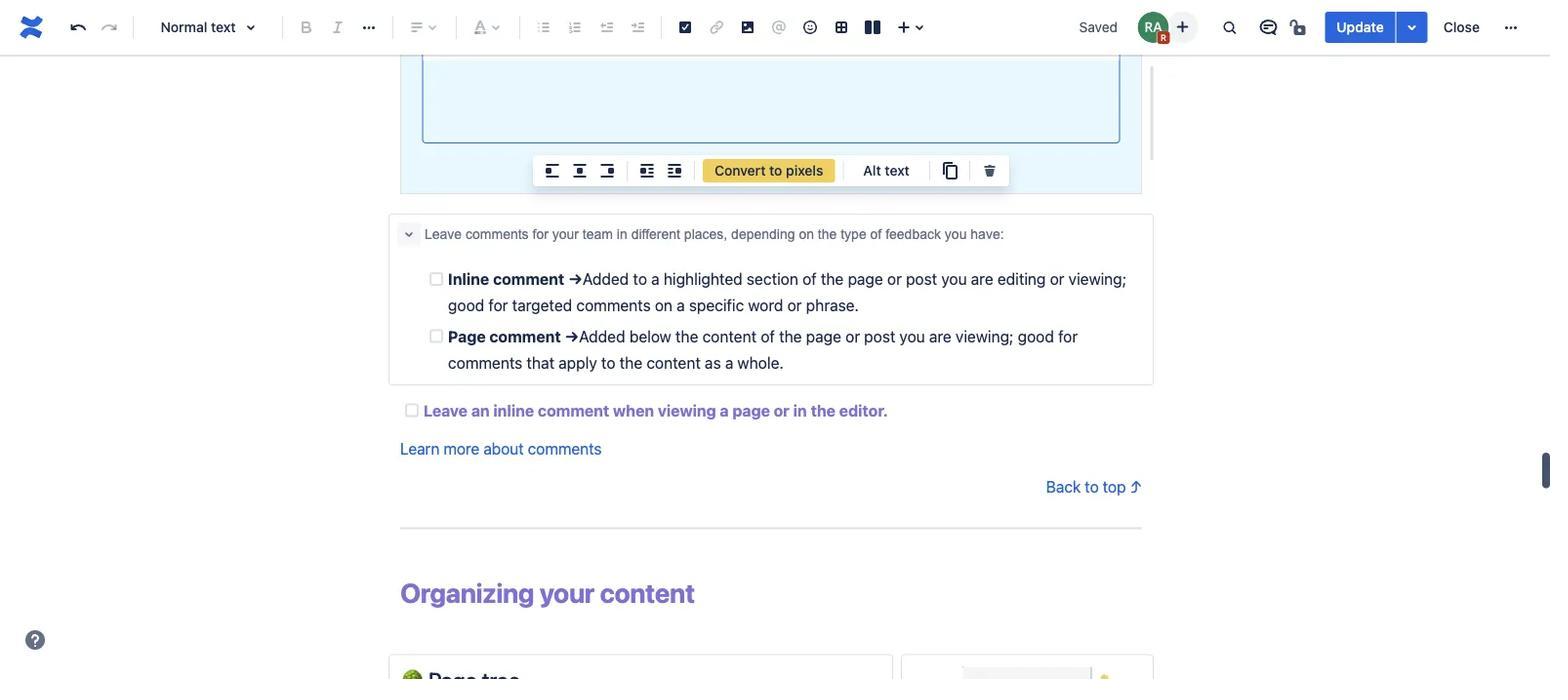 Task type: describe. For each thing, give the bounding box(es) containing it.
Give this expand a title... text field
[[421, 223, 1149, 246]]

viewing; inside added to a highlighted section of the page or post you are editing or viewing; good for targeted comments on a specific word or phrase.
[[1069, 270, 1127, 288]]

you inside added to a highlighted section of the page or post you are editing or viewing; good for targeted comments on a specific word or phrase.
[[942, 270, 967, 288]]

normal text
[[161, 19, 236, 35]]

close
[[1444, 19, 1481, 35]]

close button
[[1432, 12, 1492, 43]]

of inside added below the content of the page or post you are viewing; good for comments that apply to the content as a whole.
[[761, 327, 775, 346]]

undo ⌘z image
[[66, 16, 90, 39]]

to for added
[[633, 270, 647, 288]]

the down word
[[779, 327, 802, 346]]

section
[[747, 270, 799, 288]]

post inside added to a highlighted section of the page or post you are editing or viewing; good for targeted comments on a specific word or phrase.
[[906, 270, 938, 288]]

comment for apply
[[490, 327, 561, 346]]

the inside added to a highlighted section of the page or post you are editing or viewing; good for targeted comments on a specific word or phrase.
[[821, 270, 844, 288]]

a inside added below the content of the page or post you are viewing; good for comments that apply to the content as a whole.
[[725, 354, 734, 372]]

highlighted
[[664, 270, 743, 288]]

comment for for
[[493, 270, 565, 288]]

wrap left image
[[636, 159, 659, 183]]

more image
[[1500, 16, 1523, 39]]

comment icon image
[[1257, 16, 1281, 39]]

for inside added to a highlighted section of the page or post you are editing or viewing; good for targeted comments on a specific word or phrase.
[[489, 296, 508, 315]]

alt text
[[864, 163, 910, 179]]

remove image
[[978, 159, 1002, 183]]

are inside added to a highlighted section of the page or post you are editing or viewing; good for targeted comments on a specific word or phrase.
[[971, 270, 994, 288]]

more formatting image
[[357, 16, 381, 39]]

table image
[[830, 16, 854, 39]]

⤴
[[1130, 478, 1143, 497]]

the down below
[[620, 354, 643, 372]]

redo ⌘⇧z image
[[98, 16, 121, 39]]

for inside added below the content of the page or post you are viewing; good for comments that apply to the content as a whole.
[[1059, 327, 1078, 346]]

leave
[[424, 401, 468, 420]]

comments inside added below the content of the page or post you are viewing; good for comments that apply to the content as a whole.
[[448, 354, 523, 372]]

a right the add
[[755, 153, 764, 172]]

bold ⌘b image
[[295, 16, 318, 39]]

targeted
[[512, 296, 572, 315]]

on
[[655, 296, 673, 315]]

leave an inline comment when viewing a page or in the editor.
[[424, 401, 889, 420]]

find and replace image
[[1218, 16, 1242, 39]]

adjust update settings image
[[1401, 16, 1425, 39]]

align right image
[[596, 159, 619, 183]]

you inside added below the content of the page or post you are viewing; good for comments that apply to the content as a whole.
[[900, 327, 926, 346]]

emoji image
[[799, 16, 822, 39]]

of inside added to a highlighted section of the page or post you are editing or viewing; good for targeted comments on a specific word or phrase.
[[803, 270, 817, 288]]

2 vertical spatial comments
[[528, 440, 602, 458]]

top
[[1103, 478, 1126, 497]]

add image, video, or file image
[[736, 16, 760, 39]]

mention image
[[768, 16, 791, 39]]

are inside added below the content of the page or post you are viewing; good for comments that apply to the content as a whole.
[[930, 327, 952, 346]]

learn more about comments
[[400, 440, 602, 458]]

inline
[[448, 270, 489, 288]]

add
[[723, 153, 751, 172]]

convert to pixels
[[715, 163, 824, 179]]

that
[[527, 354, 555, 372]]

convert to pixels button
[[703, 159, 835, 183]]

align center image
[[568, 159, 592, 183]]

2 vertical spatial content
[[600, 578, 695, 610]]

saved
[[1080, 19, 1118, 35]]

specific
[[689, 296, 744, 315]]

text for normal text
[[211, 19, 236, 35]]

ruby anderson image
[[1138, 12, 1169, 43]]

outdent ⇧tab image
[[595, 16, 618, 39]]

editor.
[[840, 401, 889, 420]]

action item image
[[674, 16, 697, 39]]

page inside added below the content of the page or post you are viewing; good for comments that apply to the content as a whole.
[[806, 327, 842, 346]]

normal text button
[[142, 6, 274, 49]]

in
[[794, 401, 807, 420]]

alt text button
[[852, 159, 922, 183]]

back to top ⤴
[[1047, 478, 1143, 497]]

normal
[[161, 19, 207, 35]]

link image
[[705, 16, 729, 39]]

learn
[[400, 440, 440, 458]]

no restrictions image
[[1288, 16, 1312, 39]]

good inside added to a highlighted section of the page or post you are editing or viewing; good for targeted comments on a specific word or phrase.
[[448, 296, 485, 315]]

or inside added below the content of the page or post you are viewing; good for comments that apply to the content as a whole.
[[846, 327, 860, 346]]

invite to edit image
[[1171, 15, 1195, 39]]

added for page comment →
[[579, 327, 626, 346]]



Task type: locate. For each thing, give the bounding box(es) containing it.
update
[[1337, 19, 1385, 35]]

1 vertical spatial you
[[900, 327, 926, 346]]

content down below
[[647, 354, 701, 372]]

below
[[630, 327, 672, 346]]

a right viewing
[[720, 401, 729, 420]]

0 vertical spatial for
[[489, 296, 508, 315]]

bullet list ⌘⇧8 image
[[532, 16, 556, 39]]

0 vertical spatial content
[[703, 327, 757, 346]]

editing
[[998, 270, 1046, 288]]

0 vertical spatial added
[[583, 270, 629, 288]]

0 vertical spatial are
[[971, 270, 994, 288]]

post
[[906, 270, 938, 288], [865, 327, 896, 346]]

0 vertical spatial comments
[[577, 296, 651, 315]]

1 vertical spatial comment
[[490, 327, 561, 346]]

to left 'pixels'
[[770, 163, 783, 179]]

numbered list ⌘⇧7 image
[[563, 16, 587, 39]]

to
[[770, 163, 783, 179], [633, 270, 647, 288], [602, 354, 616, 372], [1085, 478, 1099, 497]]

to left top
[[1085, 478, 1099, 497]]

of
[[803, 270, 817, 288], [761, 327, 775, 346]]

good inside added below the content of the page or post you are viewing; good for comments that apply to the content as a whole.
[[1018, 327, 1055, 346]]

1 horizontal spatial of
[[803, 270, 817, 288]]

0 horizontal spatial for
[[489, 296, 508, 315]]

apply
[[559, 354, 597, 372]]

1 vertical spatial for
[[1059, 327, 1078, 346]]

layouts image
[[861, 16, 885, 39]]

add a caption
[[723, 153, 820, 172]]

good down editing
[[1018, 327, 1055, 346]]

a right the as
[[725, 354, 734, 372]]

to inside added below the content of the page or post you are viewing; good for comments that apply to the content as a whole.
[[602, 354, 616, 372]]

the
[[821, 270, 844, 288], [676, 327, 699, 346], [779, 327, 802, 346], [620, 354, 643, 372], [811, 401, 836, 420]]

1 horizontal spatial text
[[885, 163, 910, 179]]

→ up targeted
[[568, 270, 583, 288]]

pixels
[[786, 163, 824, 179]]

convert
[[715, 163, 766, 179]]

when
[[613, 401, 654, 420]]

as
[[705, 354, 721, 372]]

page for in
[[733, 401, 770, 420]]

0 vertical spatial post
[[906, 270, 938, 288]]

text right normal
[[211, 19, 236, 35]]

1 horizontal spatial are
[[971, 270, 994, 288]]

0 horizontal spatial post
[[865, 327, 896, 346]]

phrase.
[[806, 296, 859, 315]]

0 vertical spatial comment
[[493, 270, 565, 288]]

a
[[755, 153, 764, 172], [652, 270, 660, 288], [677, 296, 685, 315], [725, 354, 734, 372], [720, 401, 729, 420]]

content
[[703, 327, 757, 346], [647, 354, 701, 372], [600, 578, 695, 610]]

confluence image
[[16, 12, 47, 43], [16, 12, 47, 43]]

0 horizontal spatial of
[[761, 327, 775, 346]]

the right below
[[676, 327, 699, 346]]

back
[[1047, 478, 1081, 497]]

1 horizontal spatial you
[[942, 270, 967, 288]]

indent tab image
[[626, 16, 649, 39]]

page down phrase.
[[806, 327, 842, 346]]

to up below
[[633, 270, 647, 288]]

alt
[[864, 163, 882, 179]]

→ for inline comment →
[[568, 270, 583, 288]]

0 horizontal spatial text
[[211, 19, 236, 35]]

viewing; inside added below the content of the page or post you are viewing; good for comments that apply to the content as a whole.
[[956, 327, 1014, 346]]

more
[[444, 440, 480, 458]]

of up phrase.
[[803, 270, 817, 288]]

about
[[484, 440, 524, 458]]

wrap right image
[[663, 159, 687, 183]]

to inside added to a highlighted section of the page or post you are editing or viewing; good for targeted comments on a specific word or phrase.
[[633, 270, 647, 288]]

post inside added below the content of the page or post you are viewing; good for comments that apply to the content as a whole.
[[865, 327, 896, 346]]

viewing;
[[1069, 270, 1127, 288], [956, 327, 1014, 346]]

of up whole.
[[761, 327, 775, 346]]

to right apply
[[602, 354, 616, 372]]

italic ⌘i image
[[326, 16, 350, 39]]

content up the as
[[703, 327, 757, 346]]

1 horizontal spatial viewing;
[[1069, 270, 1127, 288]]

viewing
[[658, 401, 716, 420]]

0 vertical spatial page
[[848, 270, 884, 288]]

comment down apply
[[538, 401, 610, 420]]

0 horizontal spatial page
[[733, 401, 770, 420]]

text
[[211, 19, 236, 35], [885, 163, 910, 179]]

2 horizontal spatial page
[[848, 270, 884, 288]]

are
[[971, 270, 994, 288], [930, 327, 952, 346]]

to for convert
[[770, 163, 783, 179]]

added for inline comment →
[[583, 270, 629, 288]]

0 vertical spatial →
[[568, 270, 583, 288]]

1 vertical spatial added
[[579, 327, 626, 346]]

1 vertical spatial good
[[1018, 327, 1055, 346]]

or
[[888, 270, 902, 288], [1050, 270, 1065, 288], [788, 296, 802, 315], [846, 327, 860, 346], [774, 401, 790, 420]]

page
[[848, 270, 884, 288], [806, 327, 842, 346], [733, 401, 770, 420]]

→ for page comment →
[[565, 327, 579, 346]]

your
[[540, 578, 595, 610]]

text right alt
[[885, 163, 910, 179]]

added inside added to a highlighted section of the page or post you are editing or viewing; good for targeted comments on a specific word or phrase.
[[583, 270, 629, 288]]

content right "your"
[[600, 578, 695, 610]]

→ up apply
[[565, 327, 579, 346]]

added to a highlighted section of the page or post you are editing or viewing; good for targeted comments on a specific word or phrase.
[[448, 270, 1131, 315]]

→
[[568, 270, 583, 288], [565, 327, 579, 346]]

to inside button
[[770, 163, 783, 179]]

1 vertical spatial of
[[761, 327, 775, 346]]

copy image
[[938, 159, 962, 183]]

caption
[[768, 153, 820, 172]]

comments right about
[[528, 440, 602, 458]]

for
[[489, 296, 508, 315], [1059, 327, 1078, 346]]

0 horizontal spatial good
[[448, 296, 485, 315]]

comments inside added to a highlighted section of the page or post you are editing or viewing; good for targeted comments on a specific word or phrase.
[[577, 296, 651, 315]]

text inside button
[[885, 163, 910, 179]]

1 vertical spatial post
[[865, 327, 896, 346]]

1 vertical spatial page
[[806, 327, 842, 346]]

comment up that
[[490, 327, 561, 346]]

0 horizontal spatial viewing;
[[956, 327, 1014, 346]]

1 vertical spatial viewing;
[[956, 327, 1014, 346]]

2 vertical spatial comment
[[538, 401, 610, 420]]

a right on
[[677, 296, 685, 315]]

comments
[[577, 296, 651, 315], [448, 354, 523, 372], [528, 440, 602, 458]]

2 vertical spatial page
[[733, 401, 770, 420]]

learn more about comments link
[[400, 440, 602, 458]]

you
[[942, 270, 967, 288], [900, 327, 926, 346]]

1 vertical spatial are
[[930, 327, 952, 346]]

1 horizontal spatial good
[[1018, 327, 1055, 346]]

0 vertical spatial you
[[942, 270, 967, 288]]

added below the content of the page or post you are viewing; good for comments that apply to the content as a whole.
[[448, 327, 1082, 372]]

1 horizontal spatial for
[[1059, 327, 1078, 346]]

word
[[749, 296, 784, 315]]

1 horizontal spatial post
[[906, 270, 938, 288]]

comments up below
[[577, 296, 651, 315]]

inline
[[494, 401, 534, 420]]

align left image
[[541, 159, 564, 183]]

1 vertical spatial →
[[565, 327, 579, 346]]

text inside popup button
[[211, 19, 236, 35]]

update button
[[1326, 12, 1396, 43]]

1 horizontal spatial page
[[806, 327, 842, 346]]

an
[[471, 401, 490, 420]]

inline comment →
[[448, 270, 583, 288]]

page inside added to a highlighted section of the page or post you are editing or viewing; good for targeted comments on a specific word or phrase.
[[848, 270, 884, 288]]

collapse content image
[[397, 223, 421, 246]]

the up phrase.
[[821, 270, 844, 288]]

viewing; down editing
[[956, 327, 1014, 346]]

to for back
[[1085, 478, 1099, 497]]

page down whole.
[[733, 401, 770, 420]]

added
[[583, 270, 629, 288], [579, 327, 626, 346]]

page up phrase.
[[848, 270, 884, 288]]

added inside added below the content of the page or post you are viewing; good for comments that apply to the content as a whole.
[[579, 327, 626, 346]]

0 vertical spatial viewing;
[[1069, 270, 1127, 288]]

page comment →
[[448, 327, 579, 346]]

comment
[[493, 270, 565, 288], [490, 327, 561, 346], [538, 401, 610, 420]]

comments down page
[[448, 354, 523, 372]]

good down inline
[[448, 296, 485, 315]]

organizing
[[400, 578, 534, 610]]

1 vertical spatial text
[[885, 163, 910, 179]]

text for alt text
[[885, 163, 910, 179]]

0 horizontal spatial are
[[930, 327, 952, 346]]

0 vertical spatial good
[[448, 296, 485, 315]]

back to top ⤴ link
[[1047, 478, 1143, 497]]

organizing your content
[[400, 578, 695, 610]]

comment up targeted
[[493, 270, 565, 288]]

1 vertical spatial comments
[[448, 354, 523, 372]]

1 vertical spatial content
[[647, 354, 701, 372]]

0 vertical spatial text
[[211, 19, 236, 35]]

page
[[448, 327, 486, 346]]

page for post
[[848, 270, 884, 288]]

a up on
[[652, 270, 660, 288]]

whole.
[[738, 354, 784, 372]]

help image
[[23, 629, 47, 652]]

0 horizontal spatial you
[[900, 327, 926, 346]]

0 vertical spatial of
[[803, 270, 817, 288]]

viewing; right editing
[[1069, 270, 1127, 288]]

good
[[448, 296, 485, 315], [1018, 327, 1055, 346]]

the right in at the bottom
[[811, 401, 836, 420]]



Task type: vqa. For each thing, say whether or not it's contained in the screenshot.
more
yes



